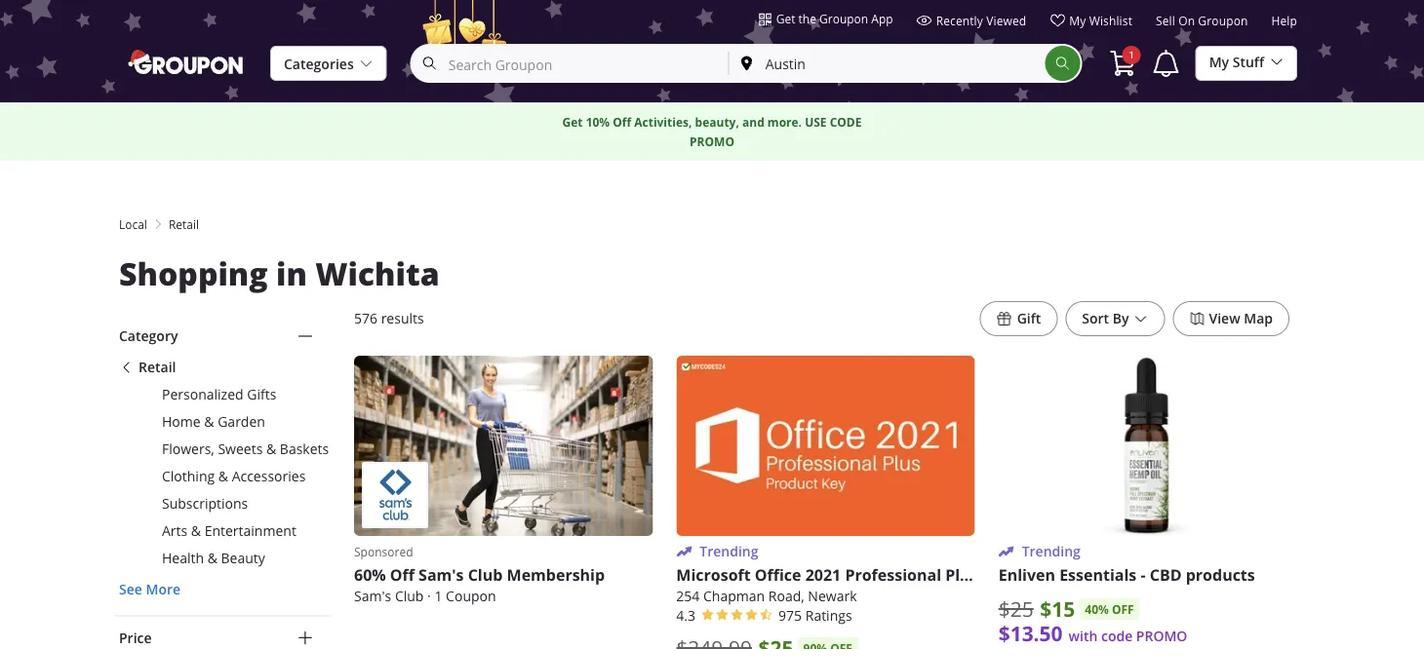 Task type: locate. For each thing, give the bounding box(es) containing it.
off right 10% at the top left
[[613, 114, 631, 131]]

0 vertical spatial off
[[613, 114, 631, 131]]

off for 10%
[[613, 114, 631, 131]]

club up coupon
[[468, 565, 503, 586]]

1 vertical spatial 1
[[435, 588, 442, 606]]

get left 10% at the top left
[[562, 114, 583, 131]]

1 unread items element
[[1122, 46, 1141, 64]]

local link
[[119, 216, 147, 233]]

0 horizontal spatial 1
[[435, 588, 442, 606]]

1 vertical spatial my
[[1209, 53, 1229, 71]]

975 ratings
[[778, 607, 852, 625]]

baskets
[[280, 440, 329, 458]]

professional
[[845, 565, 941, 586]]

categories
[[284, 55, 354, 73]]

get left the the
[[776, 11, 795, 26]]

cbd
[[1150, 565, 1182, 586]]

groupon for the
[[819, 11, 868, 26]]

club
[[468, 565, 503, 586], [395, 588, 424, 606]]

$25
[[999, 596, 1034, 623]]

promo down beauty,
[[690, 134, 734, 150]]

promo
[[690, 134, 734, 150], [1136, 628, 1188, 646]]

retail inside category list
[[139, 358, 176, 377]]

off down sponsored
[[390, 565, 415, 586]]

get inside button
[[776, 11, 795, 26]]

0 horizontal spatial groupon
[[819, 11, 868, 26]]

trending
[[700, 543, 758, 561], [1022, 543, 1081, 561]]

1 horizontal spatial 1
[[1129, 48, 1135, 61]]

activities,
[[634, 114, 692, 131]]

clothing & accessories link
[[119, 467, 331, 487]]

results
[[381, 310, 424, 328]]

more.
[[768, 114, 802, 131]]

viewed
[[986, 13, 1026, 28]]

0 vertical spatial retail
[[169, 217, 199, 232]]

1 horizontal spatial off
[[613, 114, 631, 131]]

get 10% off activities, beauty, and more. use code promo
[[562, 114, 862, 150]]

retail up shopping
[[169, 217, 199, 232]]

1 horizontal spatial club
[[468, 565, 503, 586]]

& down "flowers, sweets & baskets" link
[[218, 468, 228, 486]]

promo right the code
[[1136, 628, 1188, 646]]

beauty,
[[695, 114, 739, 131]]

$13.50
[[999, 620, 1063, 648]]

view map
[[1209, 310, 1273, 328]]

1 vertical spatial off
[[390, 565, 415, 586]]

Search Groupon search field
[[410, 44, 1082, 83]]

my wishlist link
[[1050, 13, 1133, 36]]

category
[[119, 327, 178, 345]]

view map button
[[1173, 301, 1290, 337]]

1 horizontal spatial sam's
[[419, 565, 464, 586]]

0 vertical spatial promo
[[690, 134, 734, 150]]

groupon right the the
[[819, 11, 868, 26]]

see more
[[119, 581, 181, 599]]

search image
[[1055, 56, 1071, 71]]

1 trending from the left
[[700, 543, 758, 561]]

recently viewed
[[936, 13, 1026, 28]]

personalized gifts link
[[119, 385, 331, 405]]

my for my stuff
[[1209, 53, 1229, 71]]

1 right ·
[[435, 588, 442, 606]]

sponsored
[[354, 545, 413, 560]]

1 vertical spatial retail
[[139, 358, 176, 377]]

0 horizontal spatial sam's
[[354, 588, 391, 606]]

flowers,
[[162, 440, 214, 458]]

0 vertical spatial get
[[776, 11, 795, 26]]

0 vertical spatial 1
[[1129, 48, 1135, 61]]

wishlist
[[1089, 13, 1133, 28]]

groupon
[[819, 11, 868, 26], [1198, 13, 1248, 29]]

code
[[830, 114, 862, 131]]

microsoft office 2021 professional plus 254 chapman road, newark
[[676, 565, 978, 606]]

1 horizontal spatial groupon
[[1198, 13, 1248, 29]]

sam's down 60%
[[354, 588, 391, 606]]

entertainment
[[205, 522, 296, 540]]

1 vertical spatial promo
[[1136, 628, 1188, 646]]

and
[[742, 114, 765, 131]]

1
[[1129, 48, 1135, 61], [435, 588, 442, 606]]

chapman
[[703, 588, 765, 606]]

groupon for on
[[1198, 13, 1248, 29]]

essentials
[[1059, 565, 1137, 586]]

products
[[1186, 565, 1255, 586]]

home & garden link
[[119, 413, 331, 432]]

0 vertical spatial sam's
[[419, 565, 464, 586]]

my
[[1069, 13, 1086, 28], [1209, 53, 1229, 71]]

off inside sponsored 60% off sam's club membership sam's club    ·    1 coupon
[[390, 565, 415, 586]]

1 horizontal spatial my
[[1209, 53, 1229, 71]]

local
[[119, 217, 147, 232]]

stuff
[[1233, 53, 1264, 71]]

1 vertical spatial club
[[395, 588, 424, 606]]

1 vertical spatial get
[[562, 114, 583, 131]]

retail down the category
[[139, 358, 176, 377]]

my stuff button
[[1196, 45, 1297, 81]]

$15
[[1040, 595, 1075, 624]]

sponsored 60% off sam's club membership sam's club    ·    1 coupon
[[354, 545, 605, 606]]

my inside button
[[1209, 53, 1229, 71]]

0 horizontal spatial off
[[390, 565, 415, 586]]

code
[[1101, 628, 1133, 646]]

shopping in wichita
[[119, 253, 440, 295]]

sam's up ·
[[419, 565, 464, 586]]

0 vertical spatial my
[[1069, 13, 1086, 28]]

1 horizontal spatial trending
[[1022, 543, 1081, 561]]

groupon inside 'link'
[[1198, 13, 1248, 29]]

1 vertical spatial sam's
[[354, 588, 391, 606]]

groupon right on
[[1198, 13, 1248, 29]]

sam's
[[419, 565, 464, 586], [354, 588, 391, 606]]

my for my wishlist
[[1069, 13, 1086, 28]]

category button
[[115, 315, 331, 358]]

my left wishlist
[[1069, 13, 1086, 28]]

retail
[[169, 217, 199, 232], [139, 358, 176, 377]]

off
[[613, 114, 631, 131], [390, 565, 415, 586]]

trending for enliven essentials - cbd products
[[1022, 543, 1081, 561]]

0 horizontal spatial get
[[562, 114, 583, 131]]

0 horizontal spatial promo
[[690, 134, 734, 150]]

2 trending from the left
[[1022, 543, 1081, 561]]

arts & entertainment link
[[119, 522, 331, 541]]

my left stuff
[[1209, 53, 1229, 71]]

get for get the groupon app
[[776, 11, 795, 26]]

price
[[119, 629, 152, 647]]

use
[[805, 114, 827, 131]]

on
[[1179, 13, 1195, 29]]

1 horizontal spatial promo
[[1136, 628, 1188, 646]]

trending up microsoft
[[700, 543, 758, 561]]

groupon inside button
[[819, 11, 868, 26]]

with
[[1069, 628, 1098, 646]]

get inside the get 10% off activities, beauty, and more. use code promo
[[562, 114, 583, 131]]

& right arts
[[191, 522, 201, 540]]

0 horizontal spatial trending
[[700, 543, 758, 561]]

trending up enliven in the right bottom of the page
[[1022, 543, 1081, 561]]

my stuff
[[1209, 53, 1264, 71]]

gift button
[[980, 301, 1058, 337]]

576
[[354, 310, 378, 328]]

1 left "notifications inbox" icon
[[1129, 48, 1135, 61]]

club left ·
[[395, 588, 424, 606]]

1 horizontal spatial get
[[776, 11, 795, 26]]

0 horizontal spatial club
[[395, 588, 424, 606]]

0 horizontal spatial my
[[1069, 13, 1086, 28]]

enliven essentials - cbd products
[[999, 565, 1255, 586]]

off inside the get 10% off activities, beauty, and more. use code promo
[[613, 114, 631, 131]]

breadcrumbs element
[[115, 216, 1309, 233]]

wichita
[[315, 253, 440, 295]]

&
[[204, 413, 214, 431], [266, 440, 276, 458], [218, 468, 228, 486], [191, 522, 201, 540], [207, 550, 217, 568]]



Task type: vqa. For each thing, say whether or not it's contained in the screenshot.
Cart Link
no



Task type: describe. For each thing, give the bounding box(es) containing it.
get the groupon app button
[[759, 10, 893, 27]]

1 inside sponsored 60% off sam's club membership sam's club    ·    1 coupon
[[435, 588, 442, 606]]

sort by
[[1082, 310, 1129, 328]]

enliven
[[999, 565, 1055, 586]]

membership
[[507, 565, 605, 586]]

975
[[778, 607, 802, 625]]

shopping
[[119, 253, 268, 295]]

help link
[[1272, 13, 1297, 36]]

clothing
[[162, 468, 215, 486]]

get the groupon app
[[776, 11, 893, 26]]

health
[[162, 550, 204, 568]]

garden
[[218, 413, 265, 431]]

off for 60%
[[390, 565, 415, 586]]

& up accessories
[[266, 440, 276, 458]]

office
[[755, 565, 801, 586]]

ratings
[[805, 607, 852, 625]]

health & beauty link
[[119, 549, 331, 569]]

app
[[871, 11, 893, 26]]

notifications inbox image
[[1151, 48, 1182, 79]]

recently
[[936, 13, 983, 28]]

view
[[1209, 310, 1240, 328]]

4.3
[[676, 607, 696, 625]]

beauty
[[221, 550, 265, 568]]

sell
[[1156, 13, 1175, 29]]

personalized
[[162, 386, 243, 404]]

my wishlist
[[1069, 13, 1133, 28]]

-
[[1141, 565, 1146, 586]]

the
[[798, 11, 816, 26]]

sort by button
[[1066, 301, 1165, 337]]

see
[[119, 581, 142, 599]]

microsoft
[[676, 565, 751, 586]]

search element
[[1045, 46, 1081, 81]]

road,
[[768, 588, 804, 606]]

& right home
[[204, 413, 214, 431]]

sell on groupon
[[1156, 13, 1248, 29]]

accessories
[[232, 468, 306, 486]]

groupon image
[[127, 48, 247, 76]]

retail inside breadcrumbs element
[[169, 217, 199, 232]]

subscriptions link
[[119, 495, 331, 514]]

see more button
[[119, 580, 181, 600]]

Austin search field
[[729, 46, 1045, 81]]

1 inside "element"
[[1129, 48, 1135, 61]]

gifts
[[247, 386, 276, 404]]

plus
[[945, 565, 978, 586]]

price button
[[115, 617, 331, 650]]

sell on groupon link
[[1156, 13, 1248, 36]]

2021
[[805, 565, 841, 586]]

arts
[[162, 522, 187, 540]]

help
[[1272, 13, 1297, 29]]

get for get 10% off activities, beauty, and more. use code promo
[[562, 114, 583, 131]]

personalized gifts home & garden flowers, sweets & baskets clothing & accessories subscriptions arts & entertainment health & beauty
[[162, 386, 329, 568]]

& right health
[[207, 550, 217, 568]]

gift
[[1017, 310, 1041, 328]]

1 link
[[1108, 46, 1141, 81]]

trending for microsoft office 2021 professional plus
[[700, 543, 758, 561]]

coupon
[[446, 588, 496, 606]]

0 vertical spatial club
[[468, 565, 503, 586]]

newark
[[808, 588, 857, 606]]

retail link
[[119, 358, 331, 378]]

576 results
[[354, 310, 424, 328]]

home
[[162, 413, 201, 431]]

sweets
[[218, 440, 263, 458]]

off
[[1112, 602, 1134, 618]]

60%
[[354, 565, 386, 586]]

categories button
[[270, 46, 387, 82]]

by
[[1113, 310, 1129, 328]]

Search Groupon search field
[[412, 46, 728, 81]]

more
[[146, 581, 181, 599]]

sort
[[1082, 310, 1109, 328]]

in
[[276, 253, 307, 295]]

category list
[[119, 358, 331, 600]]

recently viewed link
[[917, 13, 1026, 36]]

promo inside $25 $15 40% off $13.50 with code promo
[[1136, 628, 1188, 646]]

·
[[427, 588, 431, 606]]

subscriptions
[[162, 495, 248, 513]]

40%
[[1085, 602, 1109, 618]]

flowers, sweets & baskets link
[[119, 440, 331, 459]]

10%
[[586, 114, 610, 131]]

promo inside the get 10% off activities, beauty, and more. use code promo
[[690, 134, 734, 150]]

map
[[1244, 310, 1273, 328]]



